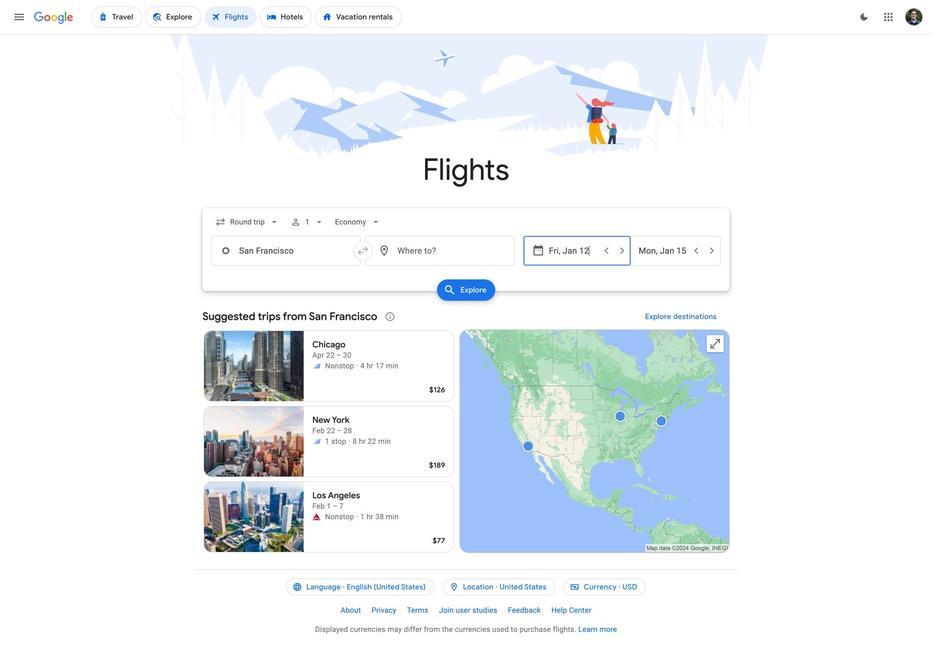 Task type: locate. For each thing, give the bounding box(es) containing it.
 image right the alaska and united image
[[357, 361, 359, 372]]

Departure text field
[[549, 237, 598, 265]]

 image right the frontier and spirit image
[[349, 437, 351, 447]]

1 vertical spatial  image
[[349, 437, 351, 447]]

None field
[[211, 213, 284, 232], [331, 213, 386, 232], [211, 213, 284, 232], [331, 213, 386, 232]]

Return text field
[[639, 237, 688, 265]]

 image for the alaska and united image
[[357, 361, 359, 372]]

 image
[[357, 361, 359, 372], [349, 437, 351, 447]]

 image for the frontier and spirit image
[[349, 437, 351, 447]]

change appearance image
[[852, 4, 878, 30]]

None text field
[[211, 236, 361, 266]]

126 US dollars text field
[[430, 386, 446, 395]]

0 horizontal spatial  image
[[349, 437, 351, 447]]

0 vertical spatial  image
[[357, 361, 359, 372]]

 image
[[357, 512, 359, 523]]

frontier and spirit image
[[313, 438, 321, 446]]

Flight search field
[[194, 208, 739, 304]]

Where to? text field
[[365, 236, 515, 266]]

1 horizontal spatial  image
[[357, 361, 359, 372]]



Task type: describe. For each thing, give the bounding box(es) containing it.
alaska and united image
[[313, 362, 321, 371]]

none text field inside flight search box
[[211, 236, 361, 266]]

suggested trips from san francisco region
[[203, 304, 730, 557]]

delta image
[[313, 513, 321, 522]]

main menu image
[[13, 11, 26, 23]]

77 US dollars text field
[[433, 537, 446, 546]]

189 US dollars text field
[[430, 461, 446, 471]]



Task type: vqa. For each thing, say whether or not it's contained in the screenshot.
the Departure text box
yes



